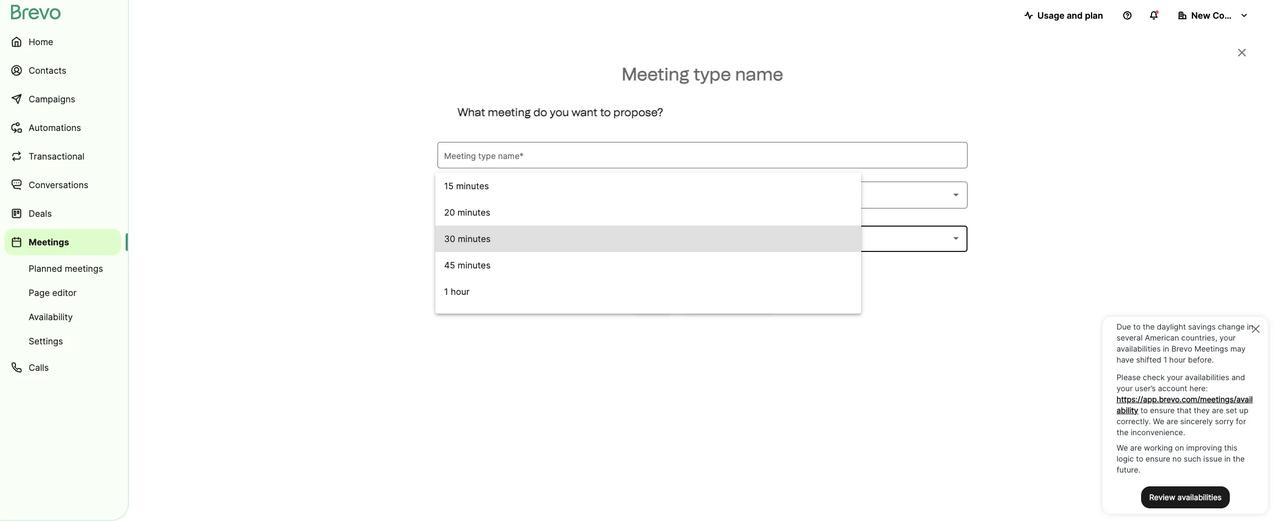 Task type: locate. For each thing, give the bounding box(es) containing it.
want
[[572, 106, 598, 119]]

contacts
[[29, 65, 66, 76]]

new
[[1191, 10, 1211, 21]]

transactional link
[[4, 143, 121, 170]]

you
[[550, 106, 569, 119]]

meetings
[[29, 237, 69, 248]]

availability
[[29, 312, 73, 323]]

planned
[[29, 263, 62, 274]]

list box containing 15 minutes
[[435, 173, 861, 332]]

type
[[694, 64, 731, 85]]

45
[[444, 260, 455, 271]]

meeting
[[488, 106, 531, 119]]

15 minutes
[[444, 181, 489, 192]]

30 minutes field
[[444, 232, 961, 246]]

30 minutes inside field
[[444, 234, 491, 245]]

availability link
[[4, 306, 121, 328]]

minutes inside 30 minutes field
[[458, 234, 491, 245]]

settings link
[[4, 331, 121, 353]]

what meeting do you want to propose?
[[457, 106, 663, 119]]

list box
[[435, 173, 861, 332]]

meetings link
[[4, 229, 121, 256]]

page
[[29, 288, 50, 299]]

contacts link
[[4, 57, 121, 84]]

automations
[[29, 122, 81, 133]]

20
[[444, 207, 455, 218]]

campaigns link
[[4, 86, 121, 112]]

30
[[444, 234, 455, 245], [444, 234, 455, 245]]

planned meetings
[[29, 263, 103, 274]]

new company
[[1191, 10, 1253, 21]]

home
[[29, 36, 53, 47]]

meeting type name
[[622, 64, 783, 85]]

calls
[[29, 363, 49, 374]]

30 inside field
[[444, 234, 455, 245]]

deals
[[29, 208, 52, 219]]

minutes
[[456, 181, 489, 192], [458, 207, 490, 218], [458, 234, 491, 245], [458, 234, 491, 245], [458, 260, 491, 271]]

None text field
[[444, 149, 961, 162]]

usage and plan button
[[1016, 4, 1112, 26]]

propose?
[[614, 106, 663, 119]]

30 minutes
[[444, 234, 491, 245], [444, 234, 491, 245]]

15
[[444, 181, 454, 192]]



Task type: vqa. For each thing, say whether or not it's contained in the screenshot.
what meeting do you want to propose?
yes



Task type: describe. For each thing, give the bounding box(es) containing it.
meeting
[[622, 64, 690, 85]]

usage and plan
[[1038, 10, 1103, 21]]

new company button
[[1169, 4, 1258, 26]]

home link
[[4, 29, 121, 55]]

usage
[[1038, 10, 1065, 21]]

do
[[533, 106, 547, 119]]

20 minutes
[[444, 207, 490, 218]]

automations link
[[4, 115, 121, 141]]

transactional
[[29, 151, 85, 162]]

what
[[457, 106, 485, 119]]

settings
[[29, 336, 63, 347]]

conversations link
[[4, 172, 121, 198]]

hour
[[451, 286, 470, 297]]

calls link
[[4, 355, 121, 381]]

company
[[1213, 10, 1253, 21]]

campaigns
[[29, 94, 75, 105]]

name
[[735, 64, 783, 85]]

45 minutes
[[444, 260, 491, 271]]

to
[[600, 106, 611, 119]]

and
[[1067, 10, 1083, 21]]

custom
[[444, 313, 476, 324]]

deals link
[[4, 201, 121, 227]]

1
[[444, 286, 448, 297]]

1 hour
[[444, 286, 470, 297]]

meetings
[[65, 263, 103, 274]]

plan
[[1085, 10, 1103, 21]]

page editor
[[29, 288, 77, 299]]

page editor link
[[4, 282, 121, 304]]

planned meetings link
[[4, 258, 121, 280]]

conversations
[[29, 180, 88, 191]]

30 inside list box
[[444, 234, 455, 245]]

editor
[[52, 288, 77, 299]]



